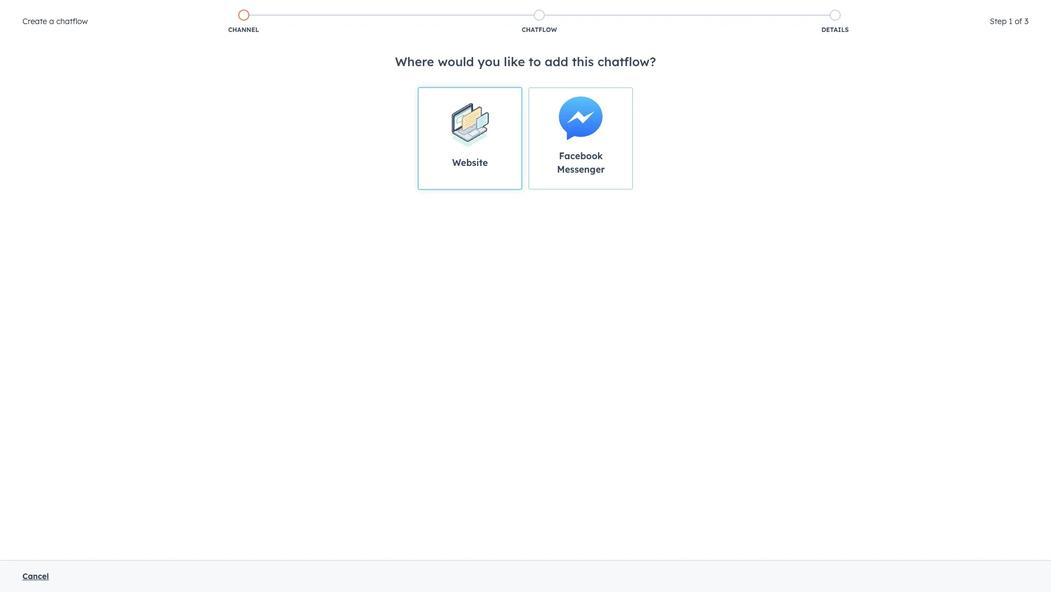 Task type: describe. For each thing, give the bounding box(es) containing it.
facebook messenger
[[557, 150, 605, 175]]

close image
[[1025, 10, 1034, 19]]

list containing channel
[[96, 7, 984, 36]]

you
[[478, 54, 500, 70]]

would
[[438, 54, 474, 70]]

facebook
[[559, 150, 603, 162]]

talk to sales
[[357, 10, 397, 18]]

channel list item
[[96, 7, 392, 36]]

a
[[49, 16, 54, 26]]

your
[[11, 8, 32, 19]]

help?
[[326, 8, 346, 19]]

need
[[306, 8, 324, 19]]

or
[[296, 8, 303, 19]]

cancel button
[[22, 570, 49, 583]]

website
[[452, 157, 488, 168]]

step
[[990, 16, 1007, 26]]

chatflow list item
[[392, 7, 688, 36]]

questions
[[258, 8, 294, 19]]

upgrade
[[833, 34, 864, 43]]

1
[[1009, 16, 1013, 26]]

chatflow?
[[598, 54, 656, 70]]

talk
[[357, 10, 370, 18]]

Website checkbox
[[418, 87, 522, 190]]

chatflow
[[522, 26, 557, 34]]

create
[[22, 16, 47, 26]]

add
[[545, 54, 569, 70]]

3
[[1025, 16, 1029, 26]]

like
[[504, 54, 525, 70]]

upgrade image
[[820, 33, 830, 43]]

of
[[1015, 16, 1023, 26]]

create a chatflow
[[22, 16, 88, 26]]



Task type: locate. For each thing, give the bounding box(es) containing it.
hub
[[83, 8, 102, 19]]

0 horizontal spatial to
[[372, 10, 378, 18]]

this
[[572, 54, 594, 70]]

details list item
[[688, 7, 984, 36]]

Facebook Messenger checkbox
[[529, 87, 633, 190]]

to inside button
[[372, 10, 378, 18]]

channel
[[228, 26, 259, 34]]

marketing
[[35, 8, 81, 19]]

chatflow
[[56, 16, 88, 26]]

sales
[[380, 10, 397, 18]]

0 vertical spatial to
[[372, 10, 378, 18]]

details
[[822, 26, 849, 34]]

to right talk
[[372, 10, 378, 18]]

talk to sales button
[[350, 7, 404, 21]]

menu item
[[980, 28, 1038, 46]]

step 1 of 3
[[990, 16, 1029, 26]]

to right the like
[[529, 54, 541, 70]]

upgrade menu
[[813, 28, 1038, 46]]

have questions or need help?
[[237, 8, 346, 19]]

where
[[395, 54, 434, 70]]

1 horizontal spatial to
[[529, 54, 541, 70]]

have
[[237, 8, 256, 19]]

to
[[372, 10, 378, 18], [529, 54, 541, 70]]

messenger
[[557, 164, 605, 175]]

your marketing hub professional
[[11, 8, 159, 19]]

where would you like to add this chatflow?
[[395, 54, 656, 70]]

cancel
[[22, 571, 49, 582]]

professional
[[104, 8, 159, 19]]

1 vertical spatial to
[[529, 54, 541, 70]]

list
[[96, 7, 984, 36]]



Task type: vqa. For each thing, say whether or not it's contained in the screenshot.
right widget
no



